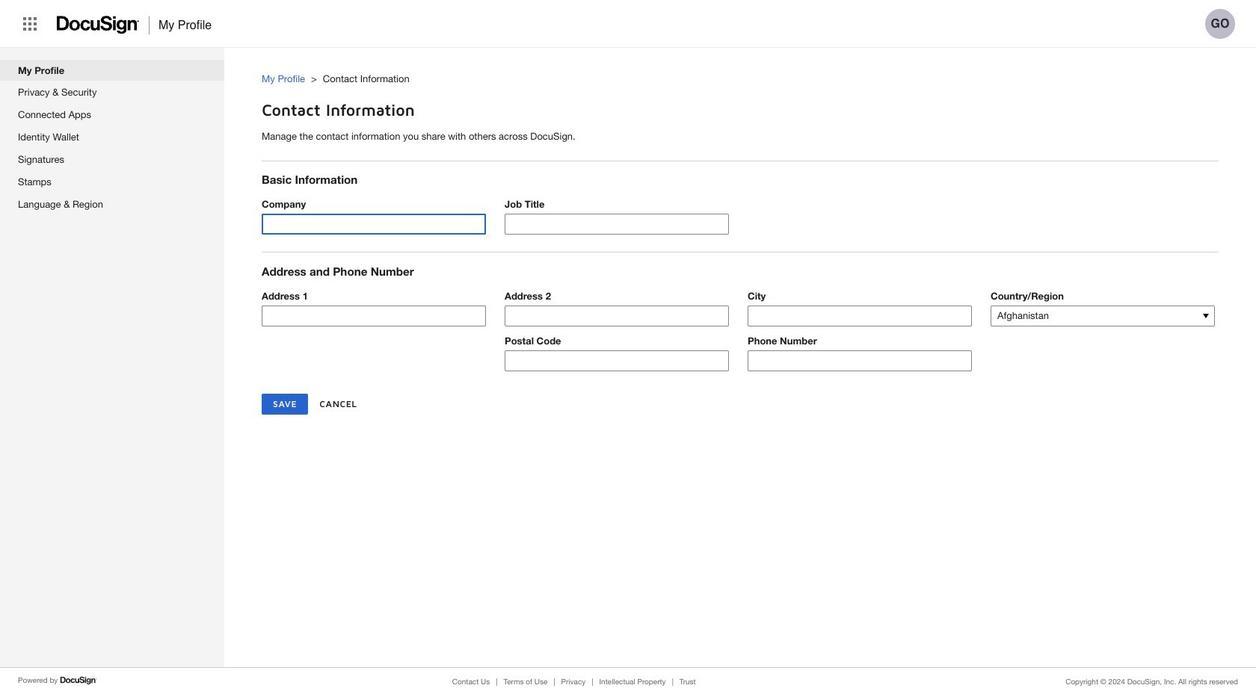 Task type: locate. For each thing, give the bounding box(es) containing it.
docusign image
[[57, 11, 140, 39], [60, 675, 97, 687]]

0 vertical spatial docusign image
[[57, 11, 140, 39]]

breadcrumb region
[[262, 58, 1257, 90]]

None text field
[[263, 215, 485, 234], [506, 215, 729, 234], [263, 307, 485, 326], [506, 307, 729, 326], [749, 307, 972, 326], [263, 215, 485, 234], [506, 215, 729, 234], [263, 307, 485, 326], [506, 307, 729, 326], [749, 307, 972, 326]]

None text field
[[506, 351, 729, 371], [749, 351, 972, 371], [506, 351, 729, 371], [749, 351, 972, 371]]



Task type: describe. For each thing, give the bounding box(es) containing it.
1 vertical spatial docusign image
[[60, 675, 97, 687]]



